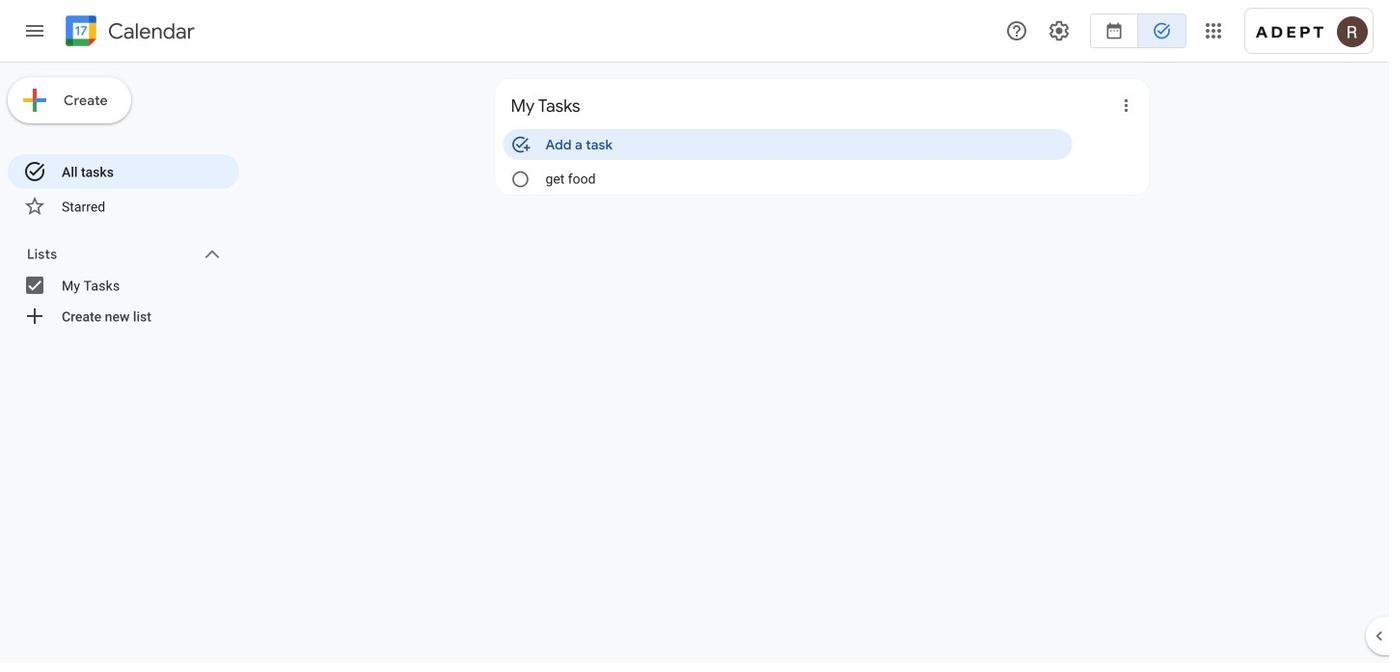 Task type: locate. For each thing, give the bounding box(es) containing it.
heading
[[104, 20, 195, 43]]

tasks sidebar image
[[23, 19, 46, 42]]



Task type: vqa. For each thing, say whether or not it's contained in the screenshot.
my
no



Task type: describe. For each thing, give the bounding box(es) containing it.
heading inside calendar element
[[104, 20, 195, 43]]

support menu image
[[1005, 19, 1028, 42]]

calendar element
[[62, 12, 195, 54]]

settings menu image
[[1048, 19, 1071, 42]]



